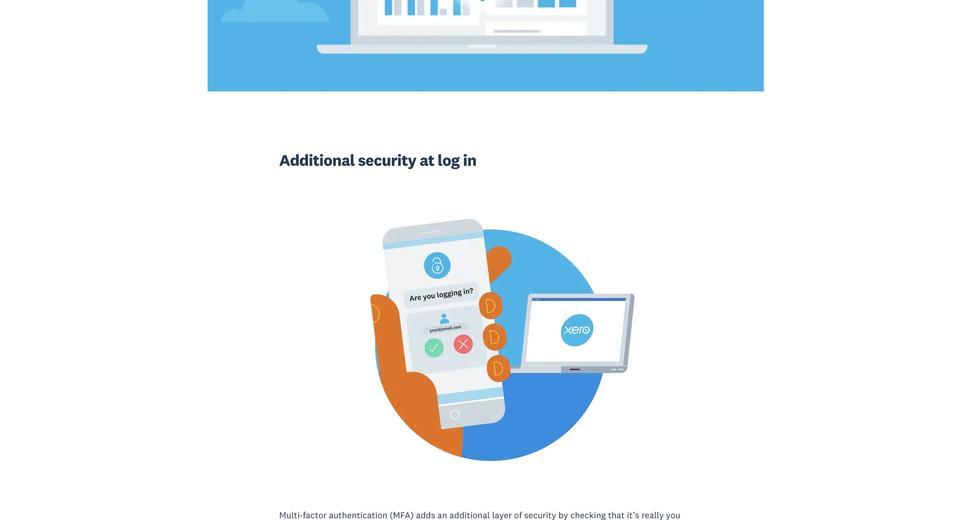 Task type: describe. For each thing, give the bounding box(es) containing it.
at
[[420, 150, 435, 170]]

in
[[463, 150, 477, 170]]



Task type: vqa. For each thing, say whether or not it's contained in the screenshot.
bottom PAID
no



Task type: locate. For each thing, give the bounding box(es) containing it.
additional security at log in
[[279, 150, 477, 170]]

security
[[358, 150, 417, 170]]

additional
[[279, 150, 355, 170]]

log
[[438, 150, 460, 170]]

a xero user receives a message on their phone checking it's really them logging image
[[208, 212, 764, 468]]

a padlock image overlays the xero dashboard, signifying xero's commitment to keep data safe, secure and always available. image
[[208, 0, 764, 92]]



